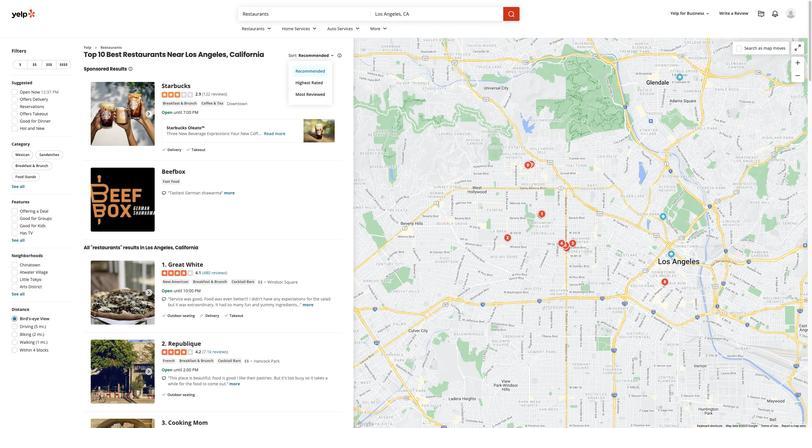 Task type: vqa. For each thing, say whether or not it's contained in the screenshot.
pizza
no



Task type: describe. For each thing, give the bounding box(es) containing it.
group containing suggested
[[10, 80, 72, 133]]

top
[[84, 50, 97, 59]]

breakfast & brunch for breakfast & brunch button under 4.2
[[179, 359, 213, 364]]

tokyo
[[30, 277, 42, 282]]

hancock
[[254, 359, 270, 364]]

cocktail bars for 2 . republique
[[218, 359, 241, 364]]

stands
[[25, 174, 36, 179]]

was up it
[[215, 296, 222, 302]]

services for auto services
[[338, 26, 353, 31]]

sun nong dan image
[[561, 243, 573, 254]]

good.
[[192, 296, 203, 302]]

starbucks image
[[666, 249, 677, 260]]

outdoor for 16 checkmark v2 image on top of the 3
[[168, 393, 182, 398]]

i for great white
[[249, 296, 250, 302]]

breakfast & brunch button up open until 7:00 pm
[[162, 101, 198, 106]]

home services link
[[277, 21, 323, 38]]

none field near
[[375, 11, 499, 17]]

was down "service
[[179, 302, 186, 308]]

beautiful,
[[193, 375, 211, 381]]

for for dinner
[[31, 118, 37, 124]]

brunch for breakfast & brunch button below (480
[[214, 279, 227, 284]]

pm for open until 10:00 pm
[[195, 288, 201, 294]]

16 checkmark v2 image up the 3
[[162, 393, 166, 397]]

coffee & tea button
[[200, 101, 225, 106]]

option group containing distance
[[10, 307, 72, 355]]

within
[[20, 348, 32, 353]]

review
[[735, 11, 749, 16]]

bars for republique
[[233, 359, 241, 364]]

ingredients…"
[[276, 302, 302, 308]]

1 is from the left
[[189, 375, 192, 381]]

(2
[[32, 332, 36, 337]]

16 chevron down v2 image
[[706, 11, 710, 16]]

cooking mom image
[[567, 238, 579, 250]]

1 all from the top
[[20, 184, 25, 189]]

district
[[28, 284, 42, 290]]

highest rated button
[[293, 77, 328, 89]]

pm for open until 7:00 pm
[[192, 110, 198, 115]]

yelp for yelp link
[[84, 45, 91, 50]]

great white link
[[168, 261, 203, 269]]

yelp for business button
[[668, 8, 713, 19]]

yelp for business
[[671, 11, 704, 16]]

1 see all button from the top
[[12, 184, 25, 189]]

even
[[223, 296, 232, 302]]

outdoor seating for 16 checkmark v2 image under 16 speech v2 image
[[168, 313, 195, 318]]

recommended button
[[293, 66, 328, 77]]

seating for 16 checkmark v2 image on top of the 3
[[183, 393, 195, 398]]

$$$$ button
[[56, 60, 71, 69]]

4.2 star rating image
[[162, 350, 193, 355]]

data
[[733, 425, 738, 428]]

0 horizontal spatial delivery
[[33, 97, 48, 102]]

map for error
[[794, 425, 799, 428]]

error
[[800, 425, 806, 428]]

within 4 blocks
[[20, 348, 48, 353]]

see all button for chinatown
[[12, 291, 25, 297]]

more right shawarma"
[[224, 190, 235, 196]]

tv
[[28, 230, 33, 236]]

walking (1 mi.)
[[20, 340, 47, 345]]

"service was good.  food was even better!!!  i didn't have any expectations for the salad but it was extraordinary. it had so many fun and yummy ingredients…"
[[168, 296, 331, 308]]

windsor square
[[267, 279, 298, 285]]

$$$
[[46, 62, 52, 67]]

good for good for dinner
[[20, 118, 30, 124]]

all "restaurants" results in los angeles, california
[[84, 245, 198, 251]]

(7.1k
[[202, 349, 211, 355]]

0 horizontal spatial restaurants link
[[101, 45, 122, 50]]

& for open until 10:00 pm
[[211, 279, 214, 284]]

more
[[370, 26, 380, 31]]

1 previous image from the top
[[93, 111, 100, 118]]

. for 1
[[165, 261, 167, 269]]

distance
[[12, 307, 29, 312]]

brunch for breakfast & brunch button over open until 7:00 pm
[[184, 101, 197, 106]]

16 chevron right v2 image
[[94, 45, 98, 50]]

breakfast & brunch for breakfast & brunch button over open until 7:00 pm
[[163, 101, 197, 106]]

food inside "service was good.  food was even better!!!  i didn't have any expectations for the salad but it was extraordinary. it had so many fun and yummy ingredients…"
[[204, 296, 214, 302]]

group containing neighborhoods
[[10, 253, 72, 297]]

many
[[233, 302, 244, 308]]

recommended for recommended button
[[296, 68, 325, 74]]

like
[[239, 375, 246, 381]]

terms of use link
[[761, 425, 778, 428]]

0 vertical spatial reviews)
[[212, 91, 227, 97]]

1 vertical spatial california
[[175, 245, 198, 251]]

tea
[[217, 101, 223, 106]]

notifications image
[[772, 10, 779, 17]]

0 vertical spatial 16 info v2 image
[[337, 53, 342, 58]]

16 checkmark v2 image down had
[[224, 313, 228, 318]]

and inside "service was good.  food was even better!!!  i didn't have any expectations for the salad but it was extraordinary. it had so many fun and yummy ingredients…"
[[252, 302, 259, 308]]

food stands button
[[12, 173, 40, 181]]

group containing features
[[10, 199, 72, 243]]

12:37
[[41, 89, 51, 95]]

16 speech v2 image for "tastiest german shawarma"
[[162, 191, 166, 196]]

good for kids
[[20, 223, 46, 229]]

more right ritual
[[275, 131, 285, 136]]

(122
[[202, 91, 210, 97]]

enchant image
[[560, 240, 571, 252]]

(480 reviews)
[[202, 270, 227, 276]]

breakfast for breakfast & brunch button under 4.2
[[179, 359, 196, 364]]

business
[[687, 11, 704, 16]]

mi.) for driving (5 mi.)
[[39, 324, 46, 330]]

search as map moves
[[744, 45, 786, 51]]

see for chinatown
[[12, 291, 19, 297]]

. for 2
[[165, 340, 167, 348]]

1 until from the top
[[174, 110, 182, 115]]

offers for offers takeout
[[20, 111, 32, 117]]

zoom in image
[[795, 59, 802, 66]]

16 speech v2 image
[[162, 297, 166, 302]]

bird's-eye view
[[20, 316, 49, 322]]

none field the find
[[243, 11, 366, 17]]

2.9 star rating image
[[162, 92, 193, 98]]

2 horizontal spatial delivery
[[205, 313, 219, 318]]

hancock park
[[254, 359, 280, 364]]

brunch for breakfast & brunch button above 'stands'
[[36, 163, 48, 168]]

a for write
[[731, 11, 734, 16]]

all for offering a deal
[[20, 238, 25, 243]]

open for open until 7:00 pm
[[162, 110, 173, 115]]

write a review link
[[717, 8, 751, 19]]

good for groups
[[20, 216, 52, 221]]

more down good
[[229, 381, 240, 387]]

breakfast & brunch link for republique
[[178, 358, 215, 364]]

24 chevron down v2 image for auto services
[[354, 25, 361, 32]]

16 checkmark v2 image down extraordinary. at left
[[200, 313, 204, 318]]

breakfast & brunch for breakfast & brunch button below (480
[[193, 279, 227, 284]]

breakfast for breakfast & brunch button over open until 7:00 pm
[[163, 101, 180, 106]]

brunch for breakfast & brunch button under 4.2
[[201, 359, 213, 364]]

atwater village
[[20, 270, 48, 275]]

16 speech v2 image for "this place is beautiful, food is good i like their pastries. but it's too busy so it takes a while for the food to come out."
[[162, 376, 166, 381]]

cocktail for 2 . republique
[[218, 359, 232, 364]]

until for great
[[174, 288, 182, 294]]

group containing category
[[10, 141, 72, 190]]

see all for offering a deal
[[12, 238, 25, 243]]

good
[[226, 375, 236, 381]]

open for open until 2:00 pm
[[162, 367, 173, 373]]

didn't
[[252, 296, 262, 302]]

0 vertical spatial california
[[230, 50, 264, 59]]

breakfast & brunch button down 4.2
[[178, 358, 215, 364]]

4.1 star rating image
[[162, 270, 193, 276]]

$$ for 2 . republique
[[244, 359, 249, 364]]

4.2
[[195, 349, 201, 355]]

"this place is beautiful, food is good i like their pastries. but it's too busy so it takes a while for the food to come out."
[[168, 375, 328, 387]]

offers for offers delivery
[[20, 97, 32, 102]]

1 vertical spatial los
[[145, 245, 153, 251]]

all for chinatown
[[20, 291, 25, 297]]

auto
[[327, 26, 336, 31]]

0 vertical spatial angeles,
[[198, 50, 228, 59]]

"restaurants"
[[91, 245, 122, 251]]

more link
[[366, 21, 393, 38]]

0 horizontal spatial 16 info v2 image
[[128, 67, 133, 71]]

1 see from the top
[[12, 184, 19, 189]]

new inside group
[[36, 126, 45, 131]]

"this
[[168, 375, 177, 381]]

german
[[185, 190, 201, 196]]

see all for chinatown
[[12, 291, 25, 297]]

more link for republique
[[229, 381, 240, 387]]

1 vertical spatial angeles,
[[154, 245, 174, 251]]

expressions
[[207, 131, 230, 136]]

services for home services
[[295, 26, 310, 31]]

& inside group
[[33, 163, 35, 168]]

i for republique
[[237, 375, 238, 381]]

write
[[719, 11, 730, 16]]

0 vertical spatial restaurants link
[[237, 21, 277, 38]]

arts district
[[20, 284, 42, 290]]

for for kids
[[31, 223, 37, 229]]

& up open until 7:00 pm
[[181, 101, 183, 106]]

fast food
[[163, 179, 179, 184]]

takeout inside group
[[33, 111, 48, 117]]

1 vertical spatial coffee
[[250, 131, 263, 136]]

new american
[[163, 279, 188, 284]]

breakfast & brunch button down (480
[[192, 279, 228, 285]]

a for report
[[791, 425, 793, 428]]

hot and new
[[20, 126, 45, 131]]

beefbox image
[[674, 72, 686, 83]]

search
[[744, 45, 757, 51]]

cooking mom link
[[168, 419, 208, 427]]

(5
[[34, 324, 38, 330]]

"tastiest
[[168, 190, 184, 196]]

highest rated
[[296, 80, 323, 86]]

starbucks for starbucks oleato™
[[167, 125, 187, 131]]

map data ©2023 google
[[726, 425, 758, 428]]

0 horizontal spatial and
[[28, 126, 35, 131]]

recommended button
[[299, 53, 335, 58]]

reservations
[[20, 104, 44, 109]]

©2023
[[739, 425, 748, 428]]

highest
[[296, 80, 310, 86]]

"service
[[168, 296, 183, 302]]

it for great
[[176, 302, 178, 308]]

pm for open until 2:00 pm
[[192, 367, 198, 373]]

breakfast & brunch button up 'stands'
[[12, 162, 52, 170]]

cocktail bars button for 1 . great white
[[231, 279, 256, 285]]

(480 reviews) link
[[202, 270, 227, 276]]

a for offering
[[36, 209, 39, 214]]

0 vertical spatial los
[[185, 50, 197, 59]]

2.9 (122 reviews)
[[195, 91, 227, 97]]

1 horizontal spatial delivery
[[168, 147, 181, 152]]

1 horizontal spatial restaurants
[[123, 50, 166, 59]]

had
[[219, 302, 226, 308]]

so inside "service was good.  food was even better!!!  i didn't have any expectations for the salad but it was extraordinary. it had so many fun and yummy ingredients…"
[[228, 302, 232, 308]]

$$ button
[[27, 60, 42, 69]]

yelp link
[[84, 45, 91, 50]]

2 is from the left
[[222, 375, 225, 381]]



Task type: locate. For each thing, give the bounding box(es) containing it.
slideshow element for 2
[[91, 340, 155, 404]]

good down 'offering'
[[20, 216, 30, 221]]

see for offering a deal
[[12, 238, 19, 243]]

1 vertical spatial i
[[237, 375, 238, 381]]

2 next image from the top
[[145, 369, 152, 376]]

ritual
[[264, 131, 274, 136]]

0 vertical spatial previous image
[[93, 111, 100, 118]]

Near text field
[[375, 11, 499, 17]]

takeout for 16 checkmark v2 image under had
[[230, 313, 243, 318]]

new down starbucks oleato™
[[179, 131, 187, 136]]

reviews) right (7.1k at bottom
[[213, 349, 228, 355]]

0 vertical spatial map
[[764, 45, 772, 51]]

2
[[162, 340, 165, 348]]

for down good for groups
[[31, 223, 37, 229]]

restaurants link
[[237, 21, 277, 38], [101, 45, 122, 50]]

0 vertical spatial yelp
[[671, 11, 679, 16]]

expand map image
[[795, 44, 802, 51]]

for for groups
[[31, 216, 37, 221]]

16 checkmark v2 image
[[162, 147, 166, 152], [162, 313, 166, 318], [200, 313, 204, 318], [224, 313, 228, 318], [162, 393, 166, 397]]

open until 10:00 pm
[[162, 288, 201, 294]]

was
[[184, 296, 191, 302], [215, 296, 222, 302], [179, 302, 186, 308]]

0 horizontal spatial the
[[186, 381, 192, 387]]

1 horizontal spatial the
[[313, 296, 320, 302]]

fast food button
[[162, 179, 181, 185]]

$$ inside $$ button
[[33, 62, 37, 67]]

out."
[[219, 381, 228, 387]]

1 horizontal spatial 16 info v2 image
[[337, 53, 342, 58]]

0 vertical spatial all
[[20, 184, 25, 189]]

4.2 link
[[195, 349, 201, 355]]

moves
[[773, 45, 786, 51]]

top 10 best restaurants near los angeles, california
[[84, 50, 264, 59]]

it right but
[[176, 302, 178, 308]]

2 horizontal spatial restaurants
[[242, 26, 265, 31]]

walking
[[20, 340, 35, 345]]

1 16 speech v2 image from the top
[[162, 191, 166, 196]]

24 chevron down v2 image inside home services link
[[311, 25, 318, 32]]

2 vertical spatial reviews)
[[213, 349, 228, 355]]

0 vertical spatial delivery
[[33, 97, 48, 102]]

2 vertical spatial breakfast & brunch link
[[178, 358, 215, 364]]

1 vertical spatial delivery
[[168, 147, 181, 152]]

1 vertical spatial see all
[[12, 238, 25, 243]]

10
[[98, 50, 105, 59]]

brunch down (480 reviews)
[[214, 279, 227, 284]]

mi.) for walking (1 mi.)
[[40, 340, 47, 345]]

breakfast down 2.9 star rating image
[[163, 101, 180, 106]]

open down 'suggested'
[[20, 89, 30, 95]]

next image
[[145, 111, 152, 118], [145, 369, 152, 376]]

1 vertical spatial takeout
[[192, 147, 205, 152]]

10:00
[[183, 288, 194, 294]]

cocktail bars link up better!!!
[[231, 279, 256, 285]]

24 chevron down v2 image for restaurants
[[266, 25, 273, 32]]

driving
[[20, 324, 33, 330]]

7:00
[[183, 110, 191, 115]]

a right report on the bottom of page
[[791, 425, 793, 428]]

was down 10:00
[[184, 296, 191, 302]]

white
[[186, 261, 203, 269]]

open inside group
[[20, 89, 30, 95]]

yelp inside yelp for business button
[[671, 11, 679, 16]]

all
[[84, 245, 90, 251]]

offers takeout
[[20, 111, 48, 117]]

map
[[764, 45, 772, 51], [794, 425, 799, 428]]

1 vertical spatial bars
[[233, 359, 241, 364]]

3 until from the top
[[174, 367, 182, 373]]

2 all from the top
[[20, 238, 25, 243]]

1 horizontal spatial i
[[249, 296, 250, 302]]

2 good from the top
[[20, 216, 30, 221]]

for down place
[[179, 381, 185, 387]]

all down food stands button
[[20, 184, 25, 189]]

terms
[[761, 425, 769, 428]]

16 info v2 image
[[337, 53, 342, 58], [128, 67, 133, 71]]

takeout for 16 checkmark v2 icon
[[192, 147, 205, 152]]

cocktail up better!!!
[[232, 279, 246, 284]]

see all down has
[[12, 238, 25, 243]]

1 vertical spatial cocktail bars
[[218, 359, 241, 364]]

0 vertical spatial cocktail bars
[[232, 279, 254, 284]]

good
[[20, 118, 30, 124], [20, 216, 30, 221], [20, 223, 30, 229]]

16 checkmark v2 image
[[186, 147, 191, 152]]

takeout right 16 checkmark v2 icon
[[192, 147, 205, 152]]

24 chevron down v2 image inside more link
[[382, 25, 389, 32]]

write a review
[[719, 11, 749, 16]]

downtown
[[227, 101, 248, 106]]

starbucks link
[[162, 82, 191, 90]]

1 vertical spatial it
[[311, 375, 313, 381]]

1 services from the left
[[295, 26, 310, 31]]

1 24 chevron down v2 image from the left
[[266, 25, 273, 32]]

is right place
[[189, 375, 192, 381]]

starbucks for starbucks
[[162, 82, 191, 90]]

yelp for yelp for business
[[671, 11, 679, 16]]

to
[[203, 381, 207, 387]]

3 good from the top
[[20, 223, 30, 229]]

i inside "service was good.  food was even better!!!  i didn't have any expectations for the salad but it was extraordinary. it had so many fun and yummy ingredients…"
[[249, 296, 250, 302]]

good up has tv
[[20, 223, 30, 229]]

next image for open until 2:00 pm
[[145, 369, 152, 376]]

1 outdoor from the top
[[168, 313, 182, 318]]

bars up like
[[233, 359, 241, 364]]

food left to
[[193, 381, 202, 387]]

next image
[[145, 289, 152, 296]]

1 vertical spatial starbucks
[[167, 125, 187, 131]]

24 chevron down v2 image
[[266, 25, 273, 32], [311, 25, 318, 32], [354, 25, 361, 32], [382, 25, 389, 32]]

food inside food stands button
[[15, 174, 24, 179]]

0 horizontal spatial food
[[15, 174, 24, 179]]

offering a deal
[[20, 209, 48, 214]]

$$ for 1 . great white
[[258, 279, 263, 285]]

0 horizontal spatial los
[[145, 245, 153, 251]]

2 16 speech v2 image from the top
[[162, 376, 166, 381]]

reviews) for 1 . great white
[[212, 270, 227, 276]]

0 vertical spatial breakfast & brunch link
[[162, 101, 198, 106]]

breakfast & brunch down 2.9 star rating image
[[163, 101, 197, 106]]

new down dinner
[[36, 126, 45, 131]]

a inside group
[[36, 209, 39, 214]]

1 vertical spatial slideshow element
[[91, 261, 155, 325]]

1 vertical spatial breakfast & brunch link
[[192, 279, 228, 285]]

1 vertical spatial food
[[193, 381, 202, 387]]

"tastiest german shawarma" more
[[168, 190, 235, 196]]

more link for great white
[[303, 302, 313, 308]]

0 horizontal spatial map
[[764, 45, 772, 51]]

yelp left '16 chevron right v2' icon
[[84, 45, 91, 50]]

0 vertical spatial cocktail bars button
[[231, 279, 256, 285]]

pm for open now 12:37 pm
[[52, 89, 59, 95]]

brunch inside group
[[36, 163, 48, 168]]

takeout down many
[[230, 313, 243, 318]]

beefbox link
[[162, 168, 185, 176]]

for for business
[[680, 11, 686, 16]]

1 outdoor seating from the top
[[168, 313, 195, 318]]

Find text field
[[243, 11, 366, 17]]

0 horizontal spatial $$
[[33, 62, 37, 67]]

the inside "this place is beautiful, food is good i like their pastries. but it's too busy so it takes a while for the food to come out."
[[186, 381, 192, 387]]

food right the fast
[[171, 179, 179, 184]]

3 slideshow element from the top
[[91, 340, 155, 404]]

los right near
[[185, 50, 197, 59]]

good for good for groups
[[20, 216, 30, 221]]

new right your
[[241, 131, 249, 136]]

2 . from the top
[[165, 340, 167, 348]]

2 until from the top
[[174, 288, 182, 294]]

2 outdoor from the top
[[168, 393, 182, 398]]

. up 4.2 star rating image
[[165, 340, 167, 348]]

& down 4.2
[[197, 359, 200, 364]]

1 . from the top
[[165, 261, 167, 269]]

the down place
[[186, 381, 192, 387]]

0 vertical spatial bars
[[247, 279, 254, 284]]

driving (5 mi.)
[[20, 324, 46, 330]]

for inside button
[[680, 11, 686, 16]]

0 vertical spatial outdoor
[[168, 313, 182, 318]]

1 vertical spatial cocktail bars link
[[217, 358, 242, 364]]

1 seating from the top
[[183, 313, 195, 318]]

2 vertical spatial see all
[[12, 291, 25, 297]]

1 none field from the left
[[243, 11, 366, 17]]

reviews) up the tea
[[212, 91, 227, 97]]

windsor
[[267, 279, 283, 285]]

reviewed
[[306, 92, 325, 97]]

open for open until 10:00 pm
[[162, 288, 173, 294]]

outdoor seating for 16 checkmark v2 image on top of the 3
[[168, 393, 195, 398]]

2 see all button from the top
[[12, 238, 25, 243]]

in
[[140, 245, 144, 251]]

24 chevron down v2 image right more
[[382, 25, 389, 32]]

. left cooking
[[165, 419, 167, 427]]

busy
[[295, 375, 304, 381]]

brunch up 7:00
[[184, 101, 197, 106]]

map right as
[[764, 45, 772, 51]]

None search field
[[238, 7, 521, 21]]

expectations
[[281, 296, 306, 302]]

open for open now 12:37 pm
[[20, 89, 30, 95]]

mi.) for biking (2 mi.)
[[37, 332, 44, 337]]

0 vertical spatial so
[[228, 302, 232, 308]]

for down offering a deal
[[31, 216, 37, 221]]

0 vertical spatial cocktail bars link
[[231, 279, 256, 285]]

open until 2:00 pm
[[162, 367, 198, 373]]

starbucks up the three
[[167, 125, 187, 131]]

& down (480 reviews)
[[211, 279, 214, 284]]

$$ left hancock
[[244, 359, 249, 364]]

0 vertical spatial seating
[[183, 313, 195, 318]]

cocktail bars button for 2 . republique
[[217, 358, 242, 364]]

reviews) for 2 . republique
[[213, 349, 228, 355]]

and down didn't
[[252, 302, 259, 308]]

beauty & essex image
[[526, 159, 537, 170]]

until left '2:00'
[[174, 367, 182, 373]]

broken mouth | lee's homestyle image
[[659, 277, 671, 288]]

$$$ button
[[42, 60, 56, 69]]

i
[[249, 296, 250, 302], [237, 375, 238, 381]]

1 see all from the top
[[12, 184, 25, 189]]

for left business
[[680, 11, 686, 16]]

2 vertical spatial $$
[[244, 359, 249, 364]]

24 chevron down v2 image for more
[[382, 25, 389, 32]]

0 horizontal spatial coffee
[[202, 101, 213, 106]]

3 see all button from the top
[[12, 291, 25, 297]]

slideshow element for 1
[[91, 261, 155, 325]]

1 horizontal spatial and
[[252, 302, 259, 308]]

new inside new american button
[[163, 279, 171, 284]]

sandwiches button
[[36, 151, 63, 159]]

1 slideshow element from the top
[[91, 82, 155, 146]]

filters
[[12, 48, 26, 54]]

user actions element
[[666, 7, 804, 43]]

best
[[106, 50, 122, 59]]

for right the "expectations"
[[307, 296, 312, 302]]

& for open until 2:00 pm
[[197, 359, 200, 364]]

los right in
[[145, 245, 153, 251]]

0 horizontal spatial takeout
[[33, 111, 48, 117]]

recommended
[[299, 53, 329, 58], [296, 68, 325, 74]]

1 offers from the top
[[20, 97, 32, 102]]

2 vertical spatial all
[[20, 291, 25, 297]]

yelp left business
[[671, 11, 679, 16]]

seating down extraordinary. at left
[[183, 313, 195, 318]]

keyboard shortcuts button
[[697, 424, 723, 428]]

previous image for 2
[[93, 369, 100, 376]]

seating
[[183, 313, 195, 318], [183, 393, 195, 398]]

for inside "service was good.  food was even better!!!  i didn't have any expectations for the salad but it was extraordinary. it had so many fun and yummy ingredients…"
[[307, 296, 312, 302]]

see up neighborhoods
[[12, 238, 19, 243]]

1 vertical spatial more link
[[303, 302, 313, 308]]

2 slideshow element from the top
[[91, 261, 155, 325]]

more link right shawarma"
[[224, 190, 235, 196]]

2 seating from the top
[[183, 393, 195, 398]]

1 horizontal spatial so
[[305, 375, 310, 381]]

map
[[726, 425, 732, 428]]

crispy corner image
[[658, 211, 669, 223]]

recommended for recommended dropdown button
[[299, 53, 329, 58]]

cocktail
[[232, 279, 246, 284], [218, 359, 232, 364]]

1 vertical spatial see
[[12, 238, 19, 243]]

2 services from the left
[[338, 26, 353, 31]]

16 speech v2 image left "this
[[162, 376, 166, 381]]

until left 7:00
[[174, 110, 182, 115]]

sponsored
[[84, 66, 109, 73]]

see up distance
[[12, 291, 19, 297]]

it
[[176, 302, 178, 308], [311, 375, 313, 381]]

cocktail for 1 . great white
[[232, 279, 246, 284]]

1 vertical spatial reviews)
[[212, 270, 227, 276]]

offers up reservations
[[20, 97, 32, 102]]

open left 7:00
[[162, 110, 173, 115]]

see all button down arts at left bottom
[[12, 291, 25, 297]]

it inside "this place is beautiful, food is good i like their pastries. but it's too busy so it takes a while for the food to come out."
[[311, 375, 313, 381]]

burnin' shell image
[[556, 238, 568, 250]]

is up "out.""
[[222, 375, 225, 381]]

breakfast & brunch link up open until 7:00 pm
[[162, 101, 198, 106]]

google
[[749, 425, 758, 428]]

0 horizontal spatial food
[[193, 381, 202, 387]]

breakfast for breakfast & brunch button below (480
[[193, 279, 210, 284]]

open now 12:37 pm
[[20, 89, 59, 95]]

brunch down (7.1k at bottom
[[201, 359, 213, 364]]

google image
[[355, 421, 374, 428]]

0 horizontal spatial angeles,
[[154, 245, 174, 251]]

0 horizontal spatial services
[[295, 26, 310, 31]]

16 checkmark v2 image up beefbox 'link'
[[162, 147, 166, 152]]

1 vertical spatial see all button
[[12, 238, 25, 243]]

0 vertical spatial cocktail
[[232, 279, 246, 284]]

projects image
[[758, 10, 765, 17]]

16 chevron down v2 image
[[330, 53, 335, 58]]

16 info v2 image right results at the left
[[128, 67, 133, 71]]

2 previous image from the top
[[93, 289, 100, 296]]

3 24 chevron down v2 image from the left
[[354, 25, 361, 32]]

1 vertical spatial good
[[20, 216, 30, 221]]

2 vertical spatial until
[[174, 367, 182, 373]]

0 horizontal spatial yelp
[[84, 45, 91, 50]]

0 horizontal spatial bars
[[233, 359, 241, 364]]

coffee & tea link
[[200, 101, 225, 106]]

16 speech v2 image
[[162, 191, 166, 196], [162, 376, 166, 381]]

2 vertical spatial more link
[[229, 381, 240, 387]]

previous image
[[93, 111, 100, 118], [93, 289, 100, 296], [93, 369, 100, 376]]

republique image
[[502, 232, 514, 244]]

0 vertical spatial mi.)
[[39, 324, 46, 330]]

& up 'stands'
[[33, 163, 35, 168]]

0 horizontal spatial is
[[189, 375, 192, 381]]

until up "service
[[174, 288, 182, 294]]

1 horizontal spatial california
[[230, 50, 264, 59]]

business categories element
[[237, 21, 796, 38]]

fast food link
[[162, 179, 181, 185]]

has tv
[[20, 230, 33, 236]]

4.1
[[195, 270, 201, 276]]

kids
[[38, 223, 46, 229]]

pastries.
[[257, 375, 273, 381]]

mi.) right (2
[[37, 332, 44, 337]]

most reviewed button
[[293, 89, 328, 100]]

1 vertical spatial outdoor seating
[[168, 393, 195, 398]]

0 vertical spatial the
[[313, 296, 320, 302]]

see all button for offering a deal
[[12, 238, 25, 243]]

2 offers from the top
[[20, 111, 32, 117]]

but
[[168, 302, 175, 308]]

24 chevron down v2 image left auto
[[311, 25, 318, 32]]

pm inside group
[[52, 89, 59, 95]]

2:00
[[183, 367, 191, 373]]

1 next image from the top
[[145, 111, 152, 118]]

0 vertical spatial offers
[[20, 97, 32, 102]]

extraordinary.
[[188, 302, 215, 308]]

4 24 chevron down v2 image from the left
[[382, 25, 389, 32]]

coffee inside coffee & tea button
[[202, 101, 213, 106]]

cocktail bars for 1 . great white
[[232, 279, 254, 284]]

a right takes
[[325, 375, 328, 381]]

outdoor down but
[[168, 313, 182, 318]]

for inside "this place is beautiful, food is good i like their pastries. but it's too busy so it takes a while for the food to come out."
[[179, 381, 185, 387]]

1 vertical spatial cocktail
[[218, 359, 232, 364]]

16 speech v2 image down the fast
[[162, 191, 166, 196]]

0 horizontal spatial none field
[[243, 11, 366, 17]]

. for 3
[[165, 419, 167, 427]]

1 horizontal spatial bars
[[247, 279, 254, 284]]

1 horizontal spatial restaurants link
[[237, 21, 277, 38]]

1 vertical spatial offers
[[20, 111, 32, 117]]

suggested
[[12, 80, 32, 86]]

2 see all from the top
[[12, 238, 25, 243]]

1 vertical spatial $$
[[258, 279, 263, 285]]

2 vertical spatial .
[[165, 419, 167, 427]]

0 vertical spatial slideshow element
[[91, 82, 155, 146]]

2 outdoor seating from the top
[[168, 393, 195, 398]]

until for republique
[[174, 367, 182, 373]]

reviews)
[[212, 91, 227, 97], [212, 270, 227, 276], [213, 349, 228, 355]]

food up extraordinary. at left
[[204, 296, 214, 302]]

tyler b. image
[[786, 8, 796, 18]]

2 . republique
[[162, 340, 201, 348]]

see down food stands button
[[12, 184, 19, 189]]

24 chevron down v2 image left the home
[[266, 25, 273, 32]]

1 horizontal spatial food
[[212, 375, 221, 381]]

3 see from the top
[[12, 291, 19, 297]]

beefbox
[[162, 168, 185, 176]]

next image for open until 7:00 pm
[[145, 111, 152, 118]]

16 checkmark v2 image down 16 speech v2 image
[[162, 313, 166, 318]]

breakfast & brunch inside group
[[15, 163, 48, 168]]

1 horizontal spatial takeout
[[192, 147, 205, 152]]

breakfast & brunch link down (480
[[192, 279, 228, 285]]

square
[[284, 279, 298, 285]]

your
[[231, 131, 240, 136]]

recommended up highest rated
[[296, 68, 325, 74]]

1 vertical spatial outdoor
[[168, 393, 182, 398]]

& left the tea
[[214, 101, 216, 106]]

a left deal
[[36, 209, 39, 214]]

services right auto
[[338, 26, 353, 31]]

3 . from the top
[[165, 419, 167, 427]]

0 horizontal spatial so
[[228, 302, 232, 308]]

food inside fast food button
[[171, 179, 179, 184]]

yummy
[[260, 302, 275, 308]]

california
[[230, 50, 264, 59], [175, 245, 198, 251]]

all down arts at left bottom
[[20, 291, 25, 297]]

0 vertical spatial more link
[[224, 190, 235, 196]]

breakfast & brunch for breakfast & brunch button above 'stands'
[[15, 163, 48, 168]]

option group
[[10, 307, 72, 355]]

it inside "service was good.  food was even better!!!  i didn't have any expectations for the salad but it was extraordinary. it had so many fun and yummy ingredients…"
[[176, 302, 178, 308]]

come
[[208, 381, 218, 387]]

3 all from the top
[[20, 291, 25, 297]]

it's
[[281, 375, 287, 381]]

$$ left windsor
[[258, 279, 263, 285]]

2 none field from the left
[[375, 11, 499, 17]]

so inside "this place is beautiful, food is good i like their pastries. but it's too busy so it takes a while for the food to come out."
[[305, 375, 310, 381]]

coffee left read
[[250, 131, 263, 136]]

outdoor for 16 checkmark v2 image under 16 speech v2 image
[[168, 313, 182, 318]]

cocktail bars down '(7.1k reviews)'
[[218, 359, 241, 364]]

search image
[[508, 11, 515, 18]]

breakfast & brunch link for great
[[192, 279, 228, 285]]

reviews) right (480
[[212, 270, 227, 276]]

la bettola di terroni image
[[535, 209, 547, 221]]

zoom out image
[[795, 72, 802, 79]]

1 horizontal spatial is
[[222, 375, 225, 381]]

most
[[296, 92, 305, 97]]

breakfast inside group
[[15, 163, 32, 168]]

i inside "this place is beautiful, food is good i like their pastries. but it's too busy so it takes a while for the food to come out."
[[237, 375, 238, 381]]

map region
[[283, 0, 812, 428]]

takes
[[314, 375, 324, 381]]

2 vertical spatial see all button
[[12, 291, 25, 297]]

see all
[[12, 184, 25, 189], [12, 238, 25, 243], [12, 291, 25, 297]]

0 vertical spatial food
[[212, 375, 221, 381]]

2 vertical spatial delivery
[[205, 313, 219, 318]]

0 horizontal spatial it
[[176, 302, 178, 308]]

previous image for 1
[[93, 289, 100, 296]]

so
[[228, 302, 232, 308], [305, 375, 310, 381]]

2 see from the top
[[12, 238, 19, 243]]

1 vertical spatial all
[[20, 238, 25, 243]]

map left error
[[794, 425, 799, 428]]

a inside "this place is beautiful, food is good i like their pastries. but it's too busy so it takes a while for the food to come out."
[[325, 375, 328, 381]]

(7.1k reviews) link
[[202, 349, 228, 355]]

24 chevron down v2 image for home services
[[311, 25, 318, 32]]

rated
[[312, 80, 323, 86]]

open down french link at the left bottom
[[162, 367, 173, 373]]

seating down place
[[183, 393, 195, 398]]

24 chevron down v2 image inside auto services link
[[354, 25, 361, 32]]

1 vertical spatial until
[[174, 288, 182, 294]]

3 previous image from the top
[[93, 369, 100, 376]]

1 horizontal spatial services
[[338, 26, 353, 31]]

2.9
[[195, 91, 201, 97]]

pm right 7:00
[[192, 110, 198, 115]]

new american button
[[162, 279, 190, 285]]

group
[[792, 57, 804, 82], [10, 80, 72, 133], [10, 141, 72, 190], [10, 199, 72, 243], [10, 253, 72, 297]]

breakfast down 4.1
[[193, 279, 210, 284]]

recommended inside button
[[296, 68, 325, 74]]

more down the "expectations"
[[303, 302, 313, 308]]

cocktail bars link for republique
[[217, 358, 242, 364]]

slideshow element
[[91, 82, 155, 146], [91, 261, 155, 325], [91, 340, 155, 404]]

it for republique
[[311, 375, 313, 381]]

shortcuts
[[710, 425, 723, 428]]

cocktail bars link for great white
[[231, 279, 256, 285]]

breakfast
[[163, 101, 180, 106], [15, 163, 32, 168], [193, 279, 210, 284], [179, 359, 196, 364]]

0 horizontal spatial restaurants
[[101, 45, 122, 50]]

seating for 16 checkmark v2 image under 16 speech v2 image
[[183, 313, 195, 318]]

ka'teen image
[[522, 160, 534, 171]]

groups
[[38, 216, 52, 221]]

restaurants inside the 'business categories' element
[[242, 26, 265, 31]]

the inside "service was good.  food was even better!!!  i didn't have any expectations for the salad but it was extraordinary. it had so many fun and yummy ingredients…"
[[313, 296, 320, 302]]

breakfast & brunch link down 4.2
[[178, 358, 215, 364]]

good for good for kids
[[20, 223, 30, 229]]

& for open until 7:00 pm
[[214, 101, 216, 106]]

0 vertical spatial recommended
[[299, 53, 329, 58]]

1 vertical spatial recommended
[[296, 68, 325, 74]]

cocktail down '(7.1k reviews)'
[[218, 359, 232, 364]]

breakfast & brunch down (480
[[193, 279, 227, 284]]

map for moves
[[764, 45, 772, 51]]

2 24 chevron down v2 image from the left
[[311, 25, 318, 32]]

1 horizontal spatial yelp
[[671, 11, 679, 16]]

0 vertical spatial $$
[[33, 62, 37, 67]]

hot
[[20, 126, 27, 131]]

bars for great white
[[247, 279, 254, 284]]

food left 'stands'
[[15, 174, 24, 179]]

pm right 12:37
[[52, 89, 59, 95]]

1 horizontal spatial coffee
[[250, 131, 263, 136]]

0 vertical spatial next image
[[145, 111, 152, 118]]

bars up didn't
[[247, 279, 254, 284]]

None field
[[243, 11, 366, 17], [375, 11, 499, 17]]

breakfast for breakfast & brunch button above 'stands'
[[15, 163, 32, 168]]

2 vertical spatial see
[[12, 291, 19, 297]]

food stands
[[15, 174, 36, 179]]

4
[[33, 348, 35, 353]]

great white image
[[536, 209, 548, 220]]

3 see all from the top
[[12, 291, 25, 297]]

cocktail bars button up better!!!
[[231, 279, 256, 285]]

1 good from the top
[[20, 118, 30, 124]]



